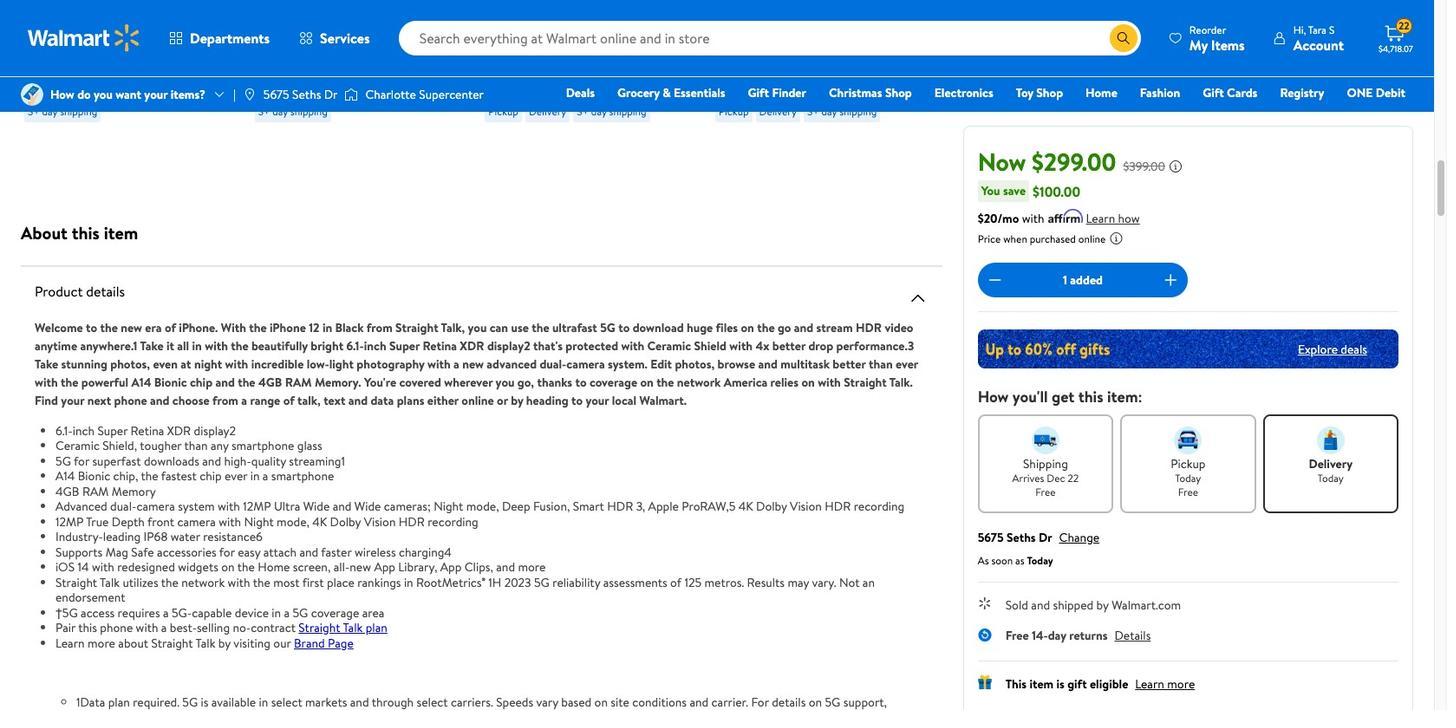 Task type: locate. For each thing, give the bounding box(es) containing it.
0 horizontal spatial inch
[[73, 422, 95, 439]]

2 horizontal spatial free
[[1178, 485, 1199, 500]]

more inside 6.1-inch super retina xdr display2 ceramic shield, tougher than any smartphone glass 5g for superfast downloads and high-quality streaming1 a14 bionic chip, the fastest chip ever in a smartphone 4gb ram memory advanced dual-camera system with 12mp ultra wide and wide cameras; night mode, deep fusion, smart hdr 3, apple proraw,5 4k dolby vision hdr recording 12mp true depth front camera with night mode, 4k dolby vision hdr recording industry-leading ip68 water resistance6 supports mag safe accessories for easy attach and faster wireless charging4 ios 14 with redesigned widgets on the home screen, all-new app library, app clips, and more straight talk utilizes the network with the most first place rankings in rootmetrics® 1h 2023 5g reliability assessments of 125 metros. results may vary. not an endorsement †5g access requires a 5g-capable device in a 5g coverage area pair this phone with a best-selling no-contract straight talk plan
[[518, 559, 546, 576]]

night
[[434, 498, 463, 515], [244, 513, 274, 530]]

mag
[[105, 543, 128, 561]]

dolby
[[756, 498, 787, 515], [330, 513, 361, 530]]

0 horizontal spatial a14
[[56, 468, 75, 485]]

0 vertical spatial retina
[[423, 337, 457, 354]]

first
[[302, 574, 324, 591]]

0 horizontal spatial better
[[773, 337, 806, 354]]

up to sixty percent off deals. shop now. image
[[978, 330, 1399, 369]]

from
[[367, 319, 393, 336], [212, 392, 238, 409]]

learn more about strikethrough prices image
[[1169, 160, 1183, 173]]

1 horizontal spatial free
[[1036, 485, 1056, 500]]

free down intent image for pickup on the bottom of page
[[1178, 485, 1199, 500]]

2 shipping from the left
[[290, 104, 328, 118]]

1 vertical spatial take
[[35, 355, 58, 373]]

1 shop from the left
[[886, 84, 912, 101]]

0 horizontal spatial 32gb,
[[403, 12, 440, 31]]

1 horizontal spatial app
[[440, 559, 462, 576]]

64gb, inside total by verizon motorola moto g stylus 4g (2023), 64gb, blue - prepaid smartphone [locked to total by verizon]
[[837, 31, 875, 50]]

pickup today free
[[1171, 455, 1206, 500]]

iphone inside verizon apple iphone 11, 64gb, black- prepaid smartphone [locked to verizon prepaid]
[[111, 12, 152, 31]]

home left the fashion link
[[1086, 84, 1118, 101]]

5g up 'brand'
[[293, 604, 308, 621]]

5675 right |
[[264, 86, 289, 103]]

0 vertical spatial display2
[[487, 337, 530, 354]]

$4,718.07
[[1379, 43, 1414, 55]]

1 photos, from the left
[[110, 355, 150, 373]]

vision
[[790, 498, 822, 515], [364, 513, 396, 530]]

1 vertical spatial seths
[[1007, 529, 1036, 546]]

online down wherever
[[462, 392, 494, 409]]

0 vertical spatial item
[[104, 221, 138, 244]]

 image
[[21, 83, 43, 106], [345, 86, 359, 103]]

this right the pair
[[78, 619, 97, 637]]

1 horizontal spatial from
[[367, 319, 393, 336]]

super
[[389, 337, 420, 354], [97, 422, 128, 439]]

4gb inside "welcome to the new era of iphone. with the iphone 12 in black from straight talk, you can use the ultrafast 5g to download huge files on the go and stream hdr video anytime anywhere.1 take it all in with the beautifully bright 6.1-inch super retina xdr display2 that's protected with ceramic shield with 4x better drop performance.3 take stunning photos, even at night with incredible low-light photography with a new advanced dual-camera system. edit photos, browse and multitask better than ever with the powerful a14 bionic chip and the 4gb ram memory. you're covered wherever you go, thanks to coverage on the network america relies on with straight talk. find your next phone and choose from a range of talk, text and data plans either online or by heading to your local walmart."
[[258, 373, 282, 391]]

1 horizontal spatial your
[[144, 86, 168, 103]]

32
[[541, 76, 552, 91]]

3+ day shipping down christmas
[[808, 104, 877, 118]]

smartphone inside verizon apple iphone 11, 64gb, black- prepaid smartphone [locked to verizon prepaid]
[[113, 31, 187, 50]]

1 gift from the left
[[748, 84, 769, 101]]

1 vertical spatial total
[[731, 69, 760, 88]]

product group containing verizon sharp rouvo v, 32gb, black - prepaid smartphone [locked to verizon prepaid]
[[485, 0, 677, 157]]

1 vertical spatial dr
[[1039, 529, 1053, 546]]

1 vertical spatial from
[[212, 392, 238, 409]]

straight left talk, at the top of page
[[396, 319, 439, 336]]

1 horizontal spatial seths
[[1007, 529, 1036, 546]]

today inside delivery today
[[1318, 471, 1344, 486]]

the
[[100, 319, 118, 336], [249, 319, 267, 336], [532, 319, 549, 336], [757, 319, 775, 336], [231, 337, 249, 354], [61, 373, 78, 391], [238, 373, 255, 391], [657, 373, 674, 391], [141, 468, 158, 485], [237, 559, 255, 576], [161, 574, 179, 591], [253, 574, 270, 591]]

32gb, right v,
[[628, 12, 665, 31]]

32gb, for straight talk nokia c110, 32gb, grey - prepaid smartphone [locked to straight talk]
[[403, 12, 440, 31]]

shipping down christmas
[[840, 104, 877, 118]]

c110,
[[369, 12, 399, 31]]

2 32gb, from the left
[[628, 12, 665, 31]]

retina inside "welcome to the new era of iphone. with the iphone 12 in black from straight talk, you can use the ultrafast 5g to download huge files on the go and stream hdr video anytime anywhere.1 take it all in with the beautifully bright 6.1-inch super retina xdr display2 that's protected with ceramic shield with 4x better drop performance.3 take stunning photos, even at night with incredible low-light photography with a new advanced dual-camera system. edit photos, browse and multitask better than ever with the powerful a14 bionic chip and the 4gb ram memory. you're covered wherever you go, thanks to coverage on the network america relies on with straight talk. find your next phone and choose from a range of talk, text and data plans either online or by heading to your local walmart."
[[423, 337, 457, 354]]

ram up the true
[[82, 483, 109, 500]]

prepaid inside straight talk nokia c110, 32gb, grey - prepaid smartphone [locked to straight talk]
[[296, 31, 341, 50]]

prepaid]
[[139, 50, 189, 69], [600, 50, 650, 69]]

5675 for 5675 seths dr
[[264, 86, 289, 103]]

camera up accessories
[[177, 513, 216, 530]]

1 product group from the left
[[24, 0, 217, 157]]

you
[[94, 86, 113, 103], [468, 319, 487, 336], [496, 373, 515, 391]]

1 [locked from the left
[[24, 50, 72, 69]]

delivery for prepaid
[[759, 104, 797, 118]]

5675 inside 5675 seths dr change as soon as today
[[978, 529, 1004, 546]]

wide
[[303, 498, 330, 515], [355, 498, 381, 515]]

today inside pickup today free
[[1176, 471, 1202, 486]]

seths inside 5675 seths dr change as soon as today
[[1007, 529, 1036, 546]]

search icon image
[[1117, 31, 1131, 45]]

64gb, left blue
[[837, 31, 875, 50]]

you're
[[364, 373, 396, 391]]

5675 for 5675 seths dr change as soon as today
[[978, 529, 1004, 546]]

6.1- inside 6.1-inch super retina xdr display2 ceramic shield, tougher than any smartphone glass 5g for superfast downloads and high-quality streaming1 a14 bionic chip, the fastest chip ever in a smartphone 4gb ram memory advanced dual-camera system with 12mp ultra wide and wide cameras; night mode, deep fusion, smart hdr 3, apple proraw,5 4k dolby vision hdr recording 12mp true depth front camera with night mode, 4k dolby vision hdr recording industry-leading ip68 water resistance6 supports mag safe accessories for easy attach and faster wireless charging4 ios 14 with redesigned widgets on the home screen, all-new app library, app clips, and more straight talk utilizes the network with the most first place rankings in rootmetrics® 1h 2023 5g reliability assessments of 125 metros. results may vary. not an endorsement †5g access requires a 5g-capable device in a 5g coverage area pair this phone with a best-selling no-contract straight talk plan
[[56, 422, 73, 439]]

dolby up faster
[[330, 513, 361, 530]]

0 vertical spatial online
[[1079, 232, 1106, 246]]

0 vertical spatial for
[[74, 452, 89, 470]]

dr down "services" popup button
[[324, 86, 338, 103]]

3+ down 5675 seths dr
[[258, 104, 270, 118]]

 image
[[243, 88, 257, 101]]

coverage inside "welcome to the new era of iphone. with the iphone 12 in black from straight talk, you can use the ultrafast 5g to download huge files on the go and stream hdr video anytime anywhere.1 take it all in with the beautifully bright 6.1-inch super retina xdr display2 that's protected with ceramic shield with 4x better drop performance.3 take stunning photos, even at night with incredible low-light photography with a new advanced dual-camera system. edit photos, browse and multitask better than ever with the powerful a14 bionic chip and the 4gb ram memory. you're covered wherever you go, thanks to coverage on the network america relies on with straight talk. find your next phone and choose from a range of talk, text and data plans either online or by heading to your local walmart."
[[590, 373, 638, 391]]

64gb, right 11,
[[171, 12, 210, 31]]

delivery
[[529, 104, 567, 118], [759, 104, 797, 118], [1309, 455, 1353, 473]]

22 inside shipping arrives dec 22 free
[[1068, 471, 1079, 486]]

32gb, right 'c110,'
[[403, 12, 440, 31]]

4gb inside 6.1-inch super retina xdr display2 ceramic shield, tougher than any smartphone glass 5g for superfast downloads and high-quality streaming1 a14 bionic chip, the fastest chip ever in a smartphone 4gb ram memory advanced dual-camera system with 12mp ultra wide and wide cameras; night mode, deep fusion, smart hdr 3, apple proraw,5 4k dolby vision hdr recording 12mp true depth front camera with night mode, 4k dolby vision hdr recording industry-leading ip68 water resistance6 supports mag safe accessories for easy attach and faster wireless charging4 ios 14 with redesigned widgets on the home screen, all-new app library, app clips, and more straight talk utilizes the network with the most first place rankings in rootmetrics® 1h 2023 5g reliability assessments of 125 metros. results may vary. not an endorsement †5g access requires a 5g-capable device in a 5g coverage area pair this phone with a best-selling no-contract straight talk plan
[[56, 483, 79, 500]]

text
[[324, 392, 346, 409]]

phone inside 6.1-inch super retina xdr display2 ceramic shield, tougher than any smartphone glass 5g for superfast downloads and high-quality streaming1 a14 bionic chip, the fastest chip ever in a smartphone 4gb ram memory advanced dual-camera system with 12mp ultra wide and wide cameras; night mode, deep fusion, smart hdr 3, apple proraw,5 4k dolby vision hdr recording 12mp true depth front camera with night mode, 4k dolby vision hdr recording industry-leading ip68 water resistance6 supports mag safe accessories for easy attach and faster wireless charging4 ios 14 with redesigned widgets on the home screen, all-new app library, app clips, and more straight talk utilizes the network with the most first place rankings in rootmetrics® 1h 2023 5g reliability assessments of 125 metros. results may vary. not an endorsement †5g access requires a 5g-capable device in a 5g coverage area pair this phone with a best-selling no-contract straight talk plan
[[100, 619, 133, 637]]

fashion
[[1140, 84, 1181, 101]]

app left library,
[[374, 559, 396, 576]]

smartphone inside total by verizon motorola moto g stylus 4g (2023), 64gb, blue - prepaid smartphone [locked to total by verizon]
[[773, 50, 846, 69]]

2 [locked from the left
[[255, 50, 302, 69]]

0 horizontal spatial free
[[1006, 627, 1029, 644]]

toy shop
[[1016, 84, 1063, 101]]

0 horizontal spatial prepaid]
[[139, 50, 189, 69]]

0 vertical spatial network
[[677, 373, 721, 391]]

1 horizontal spatial better
[[833, 355, 866, 373]]

1 horizontal spatial network
[[677, 373, 721, 391]]

item left is
[[1030, 676, 1054, 693]]

ever up talk.
[[896, 355, 919, 373]]

0 horizontal spatial more
[[88, 634, 115, 652]]

1 horizontal spatial black
[[485, 31, 517, 50]]

0 horizontal spatial -
[[287, 31, 292, 50]]

chip inside "welcome to the new era of iphone. with the iphone 12 in black from straight talk, you can use the ultrafast 5g to download huge files on the go and stream hdr video anytime anywhere.1 take it all in with the beautifully bright 6.1-inch super retina xdr display2 that's protected with ceramic shield with 4x better drop performance.3 take stunning photos, even at night with incredible low-light photography with a new advanced dual-camera system. edit photos, browse and multitask better than ever with the powerful a14 bionic chip and the 4gb ram memory. you're covered wherever you go, thanks to coverage on the network america relies on with straight talk. find your next phone and choose from a range of talk, text and data plans either online or by heading to your local walmart."
[[190, 373, 213, 391]]

0 vertical spatial learn
[[1086, 210, 1116, 227]]

by inside "welcome to the new era of iphone. with the iphone 12 in black from straight talk, you can use the ultrafast 5g to download huge files on the go and stream hdr video anytime anywhere.1 take it all in with the beautifully bright 6.1-inch super retina xdr display2 that's protected with ceramic shield with 4x better drop performance.3 take stunning photos, even at night with incredible low-light photography with a new advanced dual-camera system. edit photos, browse and multitask better than ever with the powerful a14 bionic chip and the 4gb ram memory. you're covered wherever you go, thanks to coverage on the network america relies on with straight talk. find your next phone and choose from a range of talk, text and data plans either online or by heading to your local walmart."
[[511, 392, 523, 409]]

1 horizontal spatial learn
[[1086, 210, 1116, 227]]

4gb up the industry-
[[56, 483, 79, 500]]

stream
[[817, 319, 853, 336]]

0 vertical spatial apple
[[73, 12, 108, 31]]

reorder my items
[[1190, 22, 1245, 54]]

6.1-inch super retina xdr display2 ceramic shield, tougher than any smartphone glass 5g for superfast downloads and high-quality streaming1 a14 bionic chip, the fastest chip ever in a smartphone 4gb ram memory advanced dual-camera system with 12mp ultra wide and wide cameras; night mode, deep fusion, smart hdr 3, apple proraw,5 4k dolby vision hdr recording 12mp true depth front camera with night mode, 4k dolby vision hdr recording industry-leading ip68 water resistance6 supports mag safe accessories for easy attach and faster wireless charging4 ios 14 with redesigned widgets on the home screen, all-new app library, app clips, and more straight talk utilizes the network with the most first place rankings in rootmetrics® 1h 2023 5g reliability assessments of 125 metros. results may vary. not an endorsement †5g access requires a 5g-capable device in a 5g coverage area pair this phone with a best-selling no-contract straight talk plan
[[56, 422, 905, 637]]

black inside verizon sharp rouvo v, 32gb, black - prepaid smartphone [locked to verizon prepaid]
[[485, 31, 517, 50]]

faster
[[321, 543, 352, 561]]

photos, down shield
[[675, 355, 715, 373]]

ceramic inside "welcome to the new era of iphone. with the iphone 12 in black from straight talk, you can use the ultrafast 5g to download huge files on the go and stream hdr video anytime anywhere.1 take it all in with the beautifully bright 6.1-inch super retina xdr display2 that's protected with ceramic shield with 4x better drop performance.3 take stunning photos, even at night with incredible low-light photography with a new advanced dual-camera system. edit photos, browse and multitask better than ever with the powerful a14 bionic chip and the 4gb ram memory. you're covered wherever you go, thanks to coverage on the network america relies on with straight talk. find your next phone and choose from a range of talk, text and data plans either online or by heading to your local walmart."
[[647, 337, 691, 354]]

0 vertical spatial dual-
[[540, 355, 567, 373]]

- inside straight talk nokia c110, 32gb, grey - prepaid smartphone [locked to straight talk]
[[287, 31, 292, 50]]

1 vertical spatial xdr
[[167, 422, 191, 439]]

about
[[21, 221, 68, 244]]

dr for 5675 seths dr change as soon as today
[[1039, 529, 1053, 546]]

purchased
[[1030, 232, 1076, 246]]

0 vertical spatial home
[[1086, 84, 1118, 101]]

4 product group from the left
[[716, 0, 908, 157]]

electronics link
[[927, 83, 1002, 102]]

0 horizontal spatial 4gb
[[56, 483, 79, 500]]

xdr inside 6.1-inch super retina xdr display2 ceramic shield, tougher than any smartphone glass 5g for superfast downloads and high-quality streaming1 a14 bionic chip, the fastest chip ever in a smartphone 4gb ram memory advanced dual-camera system with 12mp ultra wide and wide cameras; night mode, deep fusion, smart hdr 3, apple proraw,5 4k dolby vision hdr recording 12mp true depth front camera with night mode, 4k dolby vision hdr recording industry-leading ip68 water resistance6 supports mag safe accessories for easy attach and faster wireless charging4 ios 14 with redesigned widgets on the home screen, all-new app library, app clips, and more straight talk utilizes the network with the most first place rankings in rootmetrics® 1h 2023 5g reliability assessments of 125 metros. results may vary. not an endorsement †5g access requires a 5g-capable device in a 5g coverage area pair this phone with a best-selling no-contract straight talk plan
[[167, 422, 191, 439]]

retina up downloads
[[131, 422, 164, 439]]

3,
[[636, 498, 646, 515]]

prepaid inside verizon apple iphone 11, 64gb, black- prepaid smartphone [locked to verizon prepaid]
[[64, 31, 110, 50]]

[locked inside total by verizon motorola moto g stylus 4g (2023), 64gb, blue - prepaid smartphone [locked to total by verizon]
[[850, 50, 897, 69]]

1 horizontal spatial super
[[389, 337, 420, 354]]

account
[[1294, 35, 1344, 54]]

11,
[[156, 12, 168, 31]]

32gb, inside straight talk nokia c110, 32gb, grey - prepaid smartphone [locked to straight talk]
[[403, 12, 440, 31]]

item up details
[[104, 221, 138, 244]]

services button
[[285, 17, 385, 59]]

2 vertical spatial of
[[671, 574, 682, 591]]

stylus
[[729, 31, 765, 50]]

0 vertical spatial black
[[485, 31, 517, 50]]

returns
[[1070, 627, 1108, 644]]

ram inside "welcome to the new era of iphone. with the iphone 12 in black from straight talk, you can use the ultrafast 5g to download huge files on the go and stream hdr video anytime anywhere.1 take it all in with the beautifully bright 6.1-inch super retina xdr display2 that's protected with ceramic shield with 4x better drop performance.3 take stunning photos, even at night with incredible low-light photography with a new advanced dual-camera system. edit photos, browse and multitask better than ever with the powerful a14 bionic chip and the 4gb ram memory. you're covered wherever you go, thanks to coverage on the network america relies on with straight talk. find your next phone and choose from a range of talk, text and data plans either online or by heading to your local walmart."
[[285, 373, 312, 391]]

a up wherever
[[454, 355, 460, 373]]

0 horizontal spatial take
[[35, 355, 58, 373]]

vision up wireless
[[364, 513, 396, 530]]

1 vertical spatial than
[[184, 437, 208, 454]]

4 [locked from the left
[[850, 50, 897, 69]]

0 horizontal spatial seths
[[292, 86, 321, 103]]

endorsement
[[56, 589, 125, 606]]

camera inside "welcome to the new era of iphone. with the iphone 12 in black from straight talk, you can use the ultrafast 5g to download huge files on the go and stream hdr video anytime anywhere.1 take it all in with the beautifully bright 6.1-inch super retina xdr display2 that's protected with ceramic shield with 4x better drop performance.3 take stunning photos, even at night with incredible low-light photography with a new advanced dual-camera system. edit photos, browse and multitask better than ever with the powerful a14 bionic chip and the 4gb ram memory. you're covered wherever you go, thanks to coverage on the network america relies on with straight talk. find your next phone and choose from a range of talk, text and data plans either online or by heading to your local walmart."
[[567, 355, 605, 373]]

learn more about straight talk by visiting our brand page
[[56, 634, 354, 652]]

intent image for pickup image
[[1175, 427, 1202, 454]]

metros.
[[705, 574, 744, 591]]

retina inside 6.1-inch super retina xdr display2 ceramic shield, tougher than any smartphone glass 5g for superfast downloads and high-quality streaming1 a14 bionic chip, the fastest chip ever in a smartphone 4gb ram memory advanced dual-camera system with 12mp ultra wide and wide cameras; night mode, deep fusion, smart hdr 3, apple proraw,5 4k dolby vision hdr recording 12mp true depth front camera with night mode, 4k dolby vision hdr recording industry-leading ip68 water resistance6 supports mag safe accessories for easy attach and faster wireless charging4 ios 14 with redesigned widgets on the home screen, all-new app library, app clips, and more straight talk utilizes the network with the most first place rankings in rootmetrics® 1h 2023 5g reliability assessments of 125 metros. results may vary. not an endorsement †5g access requires a 5g-capable device in a 5g coverage area pair this phone with a best-selling no-contract straight talk plan
[[131, 422, 164, 439]]

to inside verizon apple iphone 11, 64gb, black- prepaid smartphone [locked to verizon prepaid]
[[75, 50, 88, 69]]

camera up ip68
[[136, 498, 175, 515]]

super up superfast
[[97, 422, 128, 439]]

0 vertical spatial bionic
[[154, 373, 187, 391]]

32gb, for verizon sharp rouvo v, 32gb, black - prepaid smartphone [locked to verizon prepaid]
[[628, 12, 665, 31]]

home left screen,
[[258, 559, 290, 576]]

1 horizontal spatial delivery
[[759, 104, 797, 118]]

1 horizontal spatial take
[[140, 337, 164, 354]]

1 horizontal spatial pickup
[[719, 104, 749, 118]]

0 vertical spatial a14
[[131, 373, 151, 391]]

6.1- inside "welcome to the new era of iphone. with the iphone 12 in black from straight talk, you can use the ultrafast 5g to download huge files on the go and stream hdr video anytime anywhere.1 take it all in with the beautifully bright 6.1-inch super retina xdr display2 that's protected with ceramic shield with 4x better drop performance.3 take stunning photos, even at night with incredible low-light photography with a new advanced dual-camera system. edit photos, browse and multitask better than ever with the powerful a14 bionic chip and the 4gb ram memory. you're covered wherever you go, thanks to coverage on the network america relies on with straight talk. find your next phone and choose from a range of talk, text and data plans either online or by heading to your local walmart."
[[347, 337, 364, 354]]

talk left plan
[[343, 619, 363, 637]]

0 horizontal spatial gift
[[748, 84, 769, 101]]

area
[[362, 604, 385, 621]]

ram
[[285, 373, 312, 391], [82, 483, 109, 500]]

wide right ultra
[[303, 498, 330, 515]]

0 horizontal spatial how
[[50, 86, 74, 103]]

- inside total by verizon motorola moto g stylus 4g (2023), 64gb, blue - prepaid smartphone [locked to total by verizon]
[[716, 50, 721, 69]]

1 prepaid] from the left
[[139, 50, 189, 69]]

better down go
[[773, 337, 806, 354]]

dr inside 5675 seths dr change as soon as today
[[1039, 529, 1053, 546]]

more
[[518, 559, 546, 576], [88, 634, 115, 652], [1168, 676, 1195, 693]]

the left most
[[253, 574, 270, 591]]

1 vertical spatial new
[[462, 355, 484, 373]]

1 horizontal spatial 32gb,
[[628, 12, 665, 31]]

verizon inside total by verizon motorola moto g stylus 4g (2023), 64gb, blue - prepaid smartphone [locked to total by verizon]
[[765, 12, 810, 31]]

1 3+ day shipping from the left
[[28, 104, 97, 118]]

3 product group from the left
[[485, 0, 677, 157]]

rootmetrics®
[[416, 574, 486, 591]]

1 horizontal spatial ram
[[285, 373, 312, 391]]

ios
[[56, 559, 75, 576]]

electronics
[[935, 84, 994, 101]]

dual- right the true
[[110, 498, 137, 515]]

for left easy
[[219, 543, 235, 561]]

1 vertical spatial coverage
[[311, 604, 359, 621]]

intent image for shipping image
[[1032, 427, 1060, 454]]

straight talk plan link
[[299, 619, 388, 637]]

to inside straight talk nokia c110, 32gb, grey - prepaid smartphone [locked to straight talk]
[[305, 50, 318, 69]]

gift for gift finder
[[748, 84, 769, 101]]

increase quantity straight talk apple iphone 12, 64gb, black- prepaid smartphone [locked to straight talk], current quantity 1 image
[[1161, 270, 1182, 291]]

go,
[[518, 373, 534, 391]]

5g up advanced
[[56, 452, 71, 470]]

ever inside 6.1-inch super retina xdr display2 ceramic shield, tougher than any smartphone glass 5g for superfast downloads and high-quality streaming1 a14 bionic chip, the fastest chip ever in a smartphone 4gb ram memory advanced dual-camera system with 12mp ultra wide and wide cameras; night mode, deep fusion, smart hdr 3, apple proraw,5 4k dolby vision hdr recording 12mp true depth front camera with night mode, 4k dolby vision hdr recording industry-leading ip68 water resistance6 supports mag safe accessories for easy attach and faster wireless charging4 ios 14 with redesigned widgets on the home screen, all-new app library, app clips, and more straight talk utilizes the network with the most first place rankings in rootmetrics® 1h 2023 5g reliability assessments of 125 metros. results may vary. not an endorsement †5g access requires a 5g-capable device in a 5g coverage area pair this phone with a best-selling no-contract straight talk plan
[[225, 468, 248, 485]]

vision up may
[[790, 498, 822, 515]]

may
[[788, 574, 809, 591]]

mode, up attach
[[277, 513, 310, 530]]

bionic left chip,
[[78, 468, 110, 485]]

20
[[80, 76, 92, 91]]

 image for charlotte supercenter
[[345, 86, 359, 103]]

coverage inside 6.1-inch super retina xdr display2 ceramic shield, tougher than any smartphone glass 5g for superfast downloads and high-quality streaming1 a14 bionic chip, the fastest chip ever in a smartphone 4gb ram memory advanced dual-camera system with 12mp ultra wide and wide cameras; night mode, deep fusion, smart hdr 3, apple proraw,5 4k dolby vision hdr recording 12mp true depth front camera with night mode, 4k dolby vision hdr recording industry-leading ip68 water resistance6 supports mag safe accessories for easy attach and faster wireless charging4 ios 14 with redesigned widgets on the home screen, all-new app library, app clips, and more straight talk utilizes the network with the most first place rankings in rootmetrics® 1h 2023 5g reliability assessments of 125 metros. results may vary. not an endorsement †5g access requires a 5g-capable device in a 5g coverage area pair this phone with a best-selling no-contract straight talk plan
[[311, 604, 359, 621]]

1 horizontal spatial 64gb,
[[837, 31, 875, 50]]

as
[[1016, 553, 1025, 568]]

3+ down black-
[[28, 104, 40, 118]]

2 product group from the left
[[255, 0, 447, 157]]

and up faster
[[333, 498, 352, 515]]

gift cards
[[1203, 84, 1258, 101]]

1 horizontal spatial new
[[350, 559, 371, 576]]

phone down endorsement in the bottom left of the page
[[100, 619, 133, 637]]

1 vertical spatial learn
[[56, 634, 85, 652]]

super inside 6.1-inch super retina xdr display2 ceramic shield, tougher than any smartphone glass 5g for superfast downloads and high-quality streaming1 a14 bionic chip, the fastest chip ever in a smartphone 4gb ram memory advanced dual-camera system with 12mp ultra wide and wide cameras; night mode, deep fusion, smart hdr 3, apple proraw,5 4k dolby vision hdr recording 12mp true depth front camera with night mode, 4k dolby vision hdr recording industry-leading ip68 water resistance6 supports mag safe accessories for easy attach and faster wireless charging4 ios 14 with redesigned widgets on the home screen, all-new app library, app clips, and more straight talk utilizes the network with the most first place rankings in rootmetrics® 1h 2023 5g reliability assessments of 125 metros. results may vary. not an endorsement †5g access requires a 5g-capable device in a 5g coverage area pair this phone with a best-selling no-contract straight talk plan
[[97, 422, 128, 439]]

shop inside 'link'
[[886, 84, 912, 101]]

new
[[121, 319, 142, 336], [462, 355, 484, 373], [350, 559, 371, 576]]

inch down next
[[73, 422, 95, 439]]

with right 14
[[92, 559, 114, 576]]

1 horizontal spatial for
[[219, 543, 235, 561]]

- inside verizon sharp rouvo v, 32gb, black - prepaid smartphone [locked to verizon prepaid]
[[520, 31, 526, 50]]

seths down "services" popup button
[[292, 86, 321, 103]]

1 vertical spatial inch
[[73, 422, 95, 439]]

2 prepaid] from the left
[[600, 50, 650, 69]]

straight right our
[[299, 619, 340, 637]]

smartphone inside verizon sharp rouvo v, 32gb, black - prepaid smartphone [locked to verizon prepaid]
[[578, 31, 651, 50]]

ip68
[[144, 528, 168, 546]]

a14 right powerful
[[131, 373, 151, 391]]

1 horizontal spatial 6.1-
[[347, 337, 364, 354]]

about this item
[[21, 221, 138, 244]]

performance.3
[[837, 337, 914, 354]]

1 horizontal spatial bionic
[[154, 373, 187, 391]]

2 vertical spatial 22
[[1068, 471, 1079, 486]]

3+ day shipping down grocery
[[577, 104, 647, 118]]

affirm image
[[1048, 209, 1083, 223]]

in
[[323, 319, 332, 336], [192, 337, 202, 354], [250, 468, 260, 485], [404, 574, 413, 591], [272, 604, 281, 621]]

pickup for total by verizon motorola moto g stylus 4g (2023), 64gb, blue - prepaid smartphone [locked to total by verizon]
[[719, 104, 749, 118]]

2 shop from the left
[[1037, 84, 1063, 101]]

you left can
[[468, 319, 487, 336]]

day left returns
[[1048, 627, 1067, 644]]

0 horizontal spatial super
[[97, 422, 128, 439]]

0 horizontal spatial retina
[[131, 422, 164, 439]]

and left the choose
[[150, 392, 170, 409]]

1 vertical spatial a14
[[56, 468, 75, 485]]

0 vertical spatial total
[[716, 12, 744, 31]]

the right chip,
[[141, 468, 158, 485]]

4k right proraw,5
[[739, 498, 753, 515]]

america
[[724, 373, 768, 391]]

5g inside "welcome to the new era of iphone. with the iphone 12 in black from straight talk, you can use the ultrafast 5g to download huge files on the go and stream hdr video anytime anywhere.1 take it all in with the beautifully bright 6.1-inch super retina xdr display2 that's protected with ceramic shield with 4x better drop performance.3 take stunning photos, even at night with incredible low-light photography with a new advanced dual-camera system. edit photos, browse and multitask better than ever with the powerful a14 bionic chip and the 4gb ram memory. you're covered wherever you go, thanks to coverage on the network america relies on with straight talk. find your next phone and choose from a range of talk, text and data plans either online or by heading to your local walmart."
[[600, 319, 616, 336]]

free inside pickup today free
[[1178, 485, 1199, 500]]

0 vertical spatial ceramic
[[647, 337, 691, 354]]

1 vertical spatial ram
[[82, 483, 109, 500]]

prepaid] inside verizon apple iphone 11, 64gb, black- prepaid smartphone [locked to verizon prepaid]
[[139, 50, 189, 69]]

0 horizontal spatial 5675
[[264, 86, 289, 103]]

range
[[250, 392, 280, 409]]

learn for learn more about straight talk by visiting our brand page
[[56, 634, 85, 652]]

than inside "welcome to the new era of iphone. with the iphone 12 in black from straight talk, you can use the ultrafast 5g to download huge files on the go and stream hdr video anytime anywhere.1 take it all in with the beautifully bright 6.1-inch super retina xdr display2 that's protected with ceramic shield with 4x better drop performance.3 take stunning photos, even at night with incredible low-light photography with a new advanced dual-camera system. edit photos, browse and multitask better than ever with the powerful a14 bionic chip and the 4gb ram memory. you're covered wherever you go, thanks to coverage on the network america relies on with straight talk. find your next phone and choose from a range of talk, text and data plans either online or by heading to your local walmart."
[[869, 355, 893, 373]]

with up covered
[[428, 355, 451, 373]]

3+ day shipping down do
[[28, 104, 97, 118]]

to up 32
[[535, 50, 549, 69]]

xdr up downloads
[[167, 422, 191, 439]]

22 right "dec"
[[1068, 471, 1079, 486]]

$299.00
[[1032, 145, 1117, 179]]

gift left the cards
[[1203, 84, 1224, 101]]

prepaid inside verizon sharp rouvo v, 32gb, black - prepaid smartphone [locked to verizon prepaid]
[[529, 31, 575, 50]]

22
[[1399, 18, 1410, 33], [771, 76, 782, 91], [1068, 471, 1079, 486]]

beautifully
[[251, 337, 308, 354]]

1 32gb, from the left
[[403, 12, 440, 31]]

on right files
[[741, 319, 754, 336]]

learn inside button
[[1086, 210, 1116, 227]]

32gb,
[[403, 12, 440, 31], [628, 12, 665, 31]]

to inside verizon sharp rouvo v, 32gb, black - prepaid smartphone [locked to verizon prepaid]
[[535, 50, 549, 69]]

1  added
[[1063, 271, 1103, 289]]

1 vertical spatial retina
[[131, 422, 164, 439]]

by left verizon]
[[764, 69, 778, 88]]

straight
[[255, 12, 302, 31], [321, 50, 369, 69], [396, 319, 439, 336], [844, 373, 887, 391], [56, 574, 97, 591], [299, 619, 340, 637], [151, 634, 193, 652]]

dr left change button
[[1039, 529, 1053, 546]]

reorder
[[1190, 22, 1227, 37]]

smartphone inside straight talk nokia c110, 32gb, grey - prepaid smartphone [locked to straight talk]
[[344, 31, 418, 50]]

more right eligible
[[1168, 676, 1195, 693]]

2 gift from the left
[[1203, 84, 1224, 101]]

0 horizontal spatial learn
[[56, 634, 85, 652]]

quality
[[251, 452, 286, 470]]

3 3+ from the left
[[577, 104, 589, 118]]

1 horizontal spatial retina
[[423, 337, 457, 354]]

total left 4g
[[716, 12, 744, 31]]

edit
[[651, 355, 672, 373]]

black
[[485, 31, 517, 50], [335, 319, 364, 336]]

0 vertical spatial super
[[389, 337, 420, 354]]

1 horizontal spatial than
[[869, 355, 893, 373]]

results
[[747, 574, 785, 591]]

0 horizontal spatial 22
[[771, 76, 782, 91]]

inch inside 6.1-inch super retina xdr display2 ceramic shield, tougher than any smartphone glass 5g for superfast downloads and high-quality streaming1 a14 bionic chip, the fastest chip ever in a smartphone 4gb ram memory advanced dual-camera system with 12mp ultra wide and wide cameras; night mode, deep fusion, smart hdr 3, apple proraw,5 4k dolby vision hdr recording 12mp true depth front camera with night mode, 4k dolby vision hdr recording industry-leading ip68 water resistance6 supports mag safe accessories for easy attach and faster wireless charging4 ios 14 with redesigned widgets on the home screen, all-new app library, app clips, and more straight talk utilizes the network with the most first place rankings in rootmetrics® 1h 2023 5g reliability assessments of 125 metros. results may vary. not an endorsement †5g access requires a 5g-capable device in a 5g coverage area pair this phone with a best-selling no-contract straight talk plan
[[73, 422, 95, 439]]

3 [locked from the left
[[485, 50, 532, 69]]

of left the 125
[[671, 574, 682, 591]]

gift for gift cards
[[1203, 84, 1224, 101]]

0 horizontal spatial coverage
[[311, 604, 359, 621]]

the up walmart.
[[657, 373, 674, 391]]

1
[[1063, 271, 1068, 289]]

product details
[[35, 281, 125, 301]]

0 vertical spatial inch
[[364, 337, 387, 354]]

you'll
[[1013, 386, 1048, 408]]

today down intent image for delivery
[[1318, 471, 1344, 486]]

black up bright
[[335, 319, 364, 336]]

0 horizontal spatial from
[[212, 392, 238, 409]]

seths up as
[[1007, 529, 1036, 546]]

1 horizontal spatial inch
[[364, 337, 387, 354]]

legal information image
[[1110, 232, 1124, 245]]

learn how button
[[1086, 210, 1140, 228]]

christmas shop
[[829, 84, 912, 101]]

0 horizontal spatial mode,
[[277, 513, 310, 530]]

more right 1h
[[518, 559, 546, 576]]

1 vertical spatial network
[[182, 574, 225, 591]]

product group
[[24, 0, 217, 157], [255, 0, 447, 157], [485, 0, 677, 157], [716, 0, 908, 157]]

for left superfast
[[74, 452, 89, 470]]

than left any
[[184, 437, 208, 454]]

local
[[612, 392, 637, 409]]

better
[[773, 337, 806, 354], [833, 355, 866, 373]]

xdr inside "welcome to the new era of iphone. with the iphone 12 in black from straight talk, you can use the ultrafast 5g to download huge files on the go and stream hdr video anytime anywhere.1 take it all in with the beautifully bright 6.1-inch super retina xdr display2 that's protected with ceramic shield with 4x better drop performance.3 take stunning photos, even at night with incredible low-light photography with a new advanced dual-camera system. edit photos, browse and multitask better than ever with the powerful a14 bionic chip and the 4gb ram memory. you're covered wherever you go, thanks to coverage on the network america relies on with straight talk. find your next phone and choose from a range of talk, text and data plans either online or by heading to your local walmart."
[[460, 337, 484, 354]]

walmart image
[[28, 24, 141, 52]]

explore deals link
[[1291, 333, 1375, 365]]

Search search field
[[399, 21, 1141, 56]]

dolby right proraw,5
[[756, 498, 787, 515]]

a left 5g-
[[163, 604, 169, 621]]

2 horizontal spatial you
[[496, 373, 515, 391]]

dr
[[324, 86, 338, 103], [1039, 529, 1053, 546]]

1 vertical spatial super
[[97, 422, 128, 439]]

registry link
[[1273, 83, 1333, 102]]

1 horizontal spatial apple
[[648, 498, 679, 515]]

decrease quantity straight talk apple iphone 12, 64gb, black- prepaid smartphone [locked to straight talk], current quantity 1 image
[[985, 270, 1006, 291]]

verizon sharp rouvo v, 32gb, black - prepaid smartphone [locked to verizon prepaid]
[[485, 12, 665, 69]]

1 wide from the left
[[303, 498, 330, 515]]

safe
[[131, 543, 154, 561]]

shipping
[[60, 104, 97, 118], [290, 104, 328, 118], [609, 104, 647, 118], [840, 104, 877, 118]]

straight down the services at the left
[[321, 50, 369, 69]]

to left download
[[619, 319, 630, 336]]

apple right 3,
[[648, 498, 679, 515]]

than inside 6.1-inch super retina xdr display2 ceramic shield, tougher than any smartphone glass 5g for superfast downloads and high-quality streaming1 a14 bionic chip, the fastest chip ever in a smartphone 4gb ram memory advanced dual-camera system with 12mp ultra wide and wide cameras; night mode, deep fusion, smart hdr 3, apple proraw,5 4k dolby vision hdr recording 12mp true depth front camera with night mode, 4k dolby vision hdr recording industry-leading ip68 water resistance6 supports mag safe accessories for easy attach and faster wireless charging4 ios 14 with redesigned widgets on the home screen, all-new app library, app clips, and more straight talk utilizes the network with the most first place rankings in rootmetrics® 1h 2023 5g reliability assessments of 125 metros. results may vary. not an endorsement †5g access requires a 5g-capable device in a 5g coverage area pair this phone with a best-selling no-contract straight talk plan
[[184, 437, 208, 454]]

1 horizontal spatial you
[[468, 319, 487, 336]]

assessments
[[603, 574, 668, 591]]

0 vertical spatial phone
[[114, 392, 147, 409]]

photos, down anywhere.1
[[110, 355, 150, 373]]

1 shipping from the left
[[60, 104, 97, 118]]

online inside "welcome to the new era of iphone. with the iphone 12 in black from straight talk, you can use the ultrafast 5g to download huge files on the go and stream hdr video anytime anywhere.1 take it all in with the beautifully bright 6.1-inch super retina xdr display2 that's protected with ceramic shield with 4x better drop performance.3 take stunning photos, even at night with incredible low-light photography with a new advanced dual-camera system. edit photos, browse and multitask better than ever with the powerful a14 bionic chip and the 4gb ram memory. you're covered wherever you go, thanks to coverage on the network america relies on with straight talk. find your next phone and choose from a range of talk, text and data plans either online or by heading to your local walmart."
[[462, 392, 494, 409]]

apple right black-
[[73, 12, 108, 31]]

fusion,
[[533, 498, 570, 515]]

0 horizontal spatial than
[[184, 437, 208, 454]]

network inside 6.1-inch super retina xdr display2 ceramic shield, tougher than any smartphone glass 5g for superfast downloads and high-quality streaming1 a14 bionic chip, the fastest chip ever in a smartphone 4gb ram memory advanced dual-camera system with 12mp ultra wide and wide cameras; night mode, deep fusion, smart hdr 3, apple proraw,5 4k dolby vision hdr recording 12mp true depth front camera with night mode, 4k dolby vision hdr recording industry-leading ip68 water resistance6 supports mag safe accessories for easy attach and faster wireless charging4 ios 14 with redesigned widgets on the home screen, all-new app library, app clips, and more straight talk utilizes the network with the most first place rankings in rootmetrics® 1h 2023 5g reliability assessments of 125 metros. results may vary. not an endorsement †5g access requires a 5g-capable device in a 5g coverage area pair this phone with a best-selling no-contract straight talk plan
[[182, 574, 225, 591]]

network
[[677, 373, 721, 391], [182, 574, 225, 591]]

heading
[[526, 392, 569, 409]]

shop right toy at top right
[[1037, 84, 1063, 101]]

2 wide from the left
[[355, 498, 381, 515]]

3+ day shipping down 5675 seths dr
[[258, 104, 328, 118]]

22 inside the product group
[[771, 76, 782, 91]]

- for black
[[520, 31, 526, 50]]

smartphone
[[231, 437, 294, 454], [271, 468, 334, 485]]

black left the sharp
[[485, 31, 517, 50]]

ceramic
[[647, 337, 691, 354], [56, 437, 100, 454]]

any
[[211, 437, 229, 454]]

22 up $4,718.07
[[1399, 18, 1410, 33]]

shop for toy shop
[[1037, 84, 1063, 101]]

shipping down grocery
[[609, 104, 647, 118]]

reliability
[[553, 574, 600, 591]]

how left 'you'll'
[[978, 386, 1009, 408]]

tougher
[[140, 437, 182, 454]]

1 vertical spatial phone
[[100, 619, 133, 637]]

0 horizontal spatial item
[[104, 221, 138, 244]]

to down g
[[716, 69, 729, 88]]

0 vertical spatial 4gb
[[258, 373, 282, 391]]

chip inside 6.1-inch super retina xdr display2 ceramic shield, tougher than any smartphone glass 5g for superfast downloads and high-quality streaming1 a14 bionic chip, the fastest chip ever in a smartphone 4gb ram memory advanced dual-camera system with 12mp ultra wide and wide cameras; night mode, deep fusion, smart hdr 3, apple proraw,5 4k dolby vision hdr recording 12mp true depth front camera with night mode, 4k dolby vision hdr recording industry-leading ip68 water resistance6 supports mag safe accessories for easy attach and faster wireless charging4 ios 14 with redesigned widgets on the home screen, all-new app library, app clips, and more straight talk utilizes the network with the most first place rankings in rootmetrics® 1h 2023 5g reliability assessments of 125 metros. results may vary. not an endorsement †5g access requires a 5g-capable device in a 5g coverage area pair this phone with a best-selling no-contract straight talk plan
[[200, 468, 222, 485]]

32gb, inside verizon sharp rouvo v, 32gb, black - prepaid smartphone [locked to verizon prepaid]
[[628, 12, 665, 31]]

1 horizontal spatial item
[[1030, 676, 1054, 693]]

hdr up the performance.3 in the right of the page
[[856, 319, 882, 336]]



Task type: vqa. For each thing, say whether or not it's contained in the screenshot.
"Learn more"
no



Task type: describe. For each thing, give the bounding box(es) containing it.
to inside total by verizon motorola moto g stylus 4g (2023), 64gb, blue - prepaid smartphone [locked to total by verizon]
[[716, 69, 729, 88]]

with down multitask
[[818, 373, 841, 391]]

Walmart Site-Wide search field
[[399, 21, 1141, 56]]

new inside 6.1-inch super retina xdr display2 ceramic shield, tougher than any smartphone glass 5g for superfast downloads and high-quality streaming1 a14 bionic chip, the fastest chip ever in a smartphone 4gb ram memory advanced dual-camera system with 12mp ultra wide and wide cameras; night mode, deep fusion, smart hdr 3, apple proraw,5 4k dolby vision hdr recording 12mp true depth front camera with night mode, 4k dolby vision hdr recording industry-leading ip68 water resistance6 supports mag safe accessories for easy attach and faster wireless charging4 ios 14 with redesigned widgets on the home screen, all-new app library, app clips, and more straight talk utilizes the network with the most first place rankings in rootmetrics® 1h 2023 5g reliability assessments of 125 metros. results may vary. not an endorsement †5g access requires a 5g-capable device in a 5g coverage area pair this phone with a best-selling no-contract straight talk plan
[[350, 559, 371, 576]]

2 horizontal spatial learn
[[1136, 676, 1165, 693]]

ever inside "welcome to the new era of iphone. with the iphone 12 in black from straight talk, you can use the ultrafast 5g to download huge files on the go and stream hdr video anytime anywhere.1 take it all in with the beautifully bright 6.1-inch super retina xdr display2 that's protected with ceramic shield with 4x better drop performance.3 take stunning photos, even at night with incredible low-light photography with a new advanced dual-camera system. edit photos, browse and multitask better than ever with the powerful a14 bionic chip and the 4gb ram memory. you're covered wherever you go, thanks to coverage on the network america relies on with straight talk. find your next phone and choose from a range of talk, text and data plans either online or by heading to your local walmart."
[[896, 355, 919, 373]]

ceramic inside 6.1-inch super retina xdr display2 ceramic shield, tougher than any smartphone glass 5g for superfast downloads and high-quality streaming1 a14 bionic chip, the fastest chip ever in a smartphone 4gb ram memory advanced dual-camera system with 12mp ultra wide and wide cameras; night mode, deep fusion, smart hdr 3, apple proraw,5 4k dolby vision hdr recording 12mp true depth front camera with night mode, 4k dolby vision hdr recording industry-leading ip68 water resistance6 supports mag safe accessories for easy attach and faster wireless charging4 ios 14 with redesigned widgets on the home screen, all-new app library, app clips, and more straight talk utilizes the network with the most first place rankings in rootmetrics® 1h 2023 5g reliability assessments of 125 metros. results may vary. not an endorsement †5g access requires a 5g-capable device in a 5g coverage area pair this phone with a best-selling no-contract straight talk plan
[[56, 437, 100, 454]]

0 horizontal spatial your
[[61, 392, 84, 409]]

and left high-
[[202, 452, 221, 470]]

with up system. at the left
[[621, 337, 645, 354]]

hdr up charging4
[[399, 513, 425, 530]]

the up the range
[[238, 373, 255, 391]]

inch inside "welcome to the new era of iphone. with the iphone 12 in black from straight talk, you can use the ultrafast 5g to download huge files on the go and stream hdr video anytime anywhere.1 take it all in with the beautifully bright 6.1-inch super retina xdr display2 that's protected with ceramic shield with 4x better drop performance.3 take stunning photos, even at night with incredible low-light photography with a new advanced dual-camera system. edit photos, browse and multitask better than ever with the powerful a14 bionic chip and the 4gb ram memory. you're covered wherever you go, thanks to coverage on the network america relies on with straight talk. find your next phone and choose from a range of talk, text and data plans either online or by heading to your local walmart."
[[364, 337, 387, 354]]

by left 4g
[[748, 12, 762, 31]]

g
[[716, 31, 726, 50]]

2 app from the left
[[440, 559, 462, 576]]

departments button
[[154, 17, 285, 59]]

5g right 2023 at the bottom left of the page
[[534, 574, 550, 591]]

on down edit
[[640, 373, 654, 391]]

2 horizontal spatial pickup
[[1171, 455, 1206, 473]]

system
[[178, 498, 215, 515]]

by left no-
[[218, 634, 231, 652]]

walmart+ link
[[1346, 108, 1414, 127]]

pickup for verizon sharp rouvo v, 32gb, black - prepaid smartphone [locked to verizon prepaid]
[[489, 104, 519, 118]]

one
[[1347, 84, 1373, 101]]

day down "deals" link in the left of the page
[[591, 104, 607, 118]]

[locked inside verizon sharp rouvo v, 32gb, black - prepaid smartphone [locked to verizon prepaid]
[[485, 50, 532, 69]]

0 vertical spatial 22
[[1399, 18, 1410, 33]]

contract
[[251, 619, 296, 637]]

powerful
[[81, 373, 129, 391]]

explore
[[1298, 340, 1338, 358]]

1 vertical spatial smartphone
[[271, 468, 334, 485]]

gifting made easy image
[[978, 676, 992, 690]]

change button
[[1060, 529, 1100, 546]]

with down easy
[[228, 574, 250, 591]]

deep
[[502, 498, 530, 515]]

bionic inside 6.1-inch super retina xdr display2 ceramic shield, tougher than any smartphone glass 5g for superfast downloads and high-quality streaming1 a14 bionic chip, the fastest chip ever in a smartphone 4gb ram memory advanced dual-camera system with 12mp ultra wide and wide cameras; night mode, deep fusion, smart hdr 3, apple proraw,5 4k dolby vision hdr recording 12mp true depth front camera with night mode, 4k dolby vision hdr recording industry-leading ip68 water resistance6 supports mag safe accessories for easy attach and faster wireless charging4 ios 14 with redesigned widgets on the home screen, all-new app library, app clips, and more straight talk utilizes the network with the most first place rankings in rootmetrics® 1h 2023 5g reliability assessments of 125 metros. results may vary. not an endorsement †5g access requires a 5g-capable device in a 5g coverage area pair this phone with a best-selling no-contract straight talk plan
[[78, 468, 110, 485]]

this
[[1006, 676, 1027, 693]]

shipping
[[1023, 455, 1068, 473]]

anywhere.1
[[80, 337, 137, 354]]

14
[[78, 559, 89, 576]]

1 horizontal spatial online
[[1079, 232, 1106, 246]]

talk down capable
[[196, 634, 215, 652]]

supports
[[56, 543, 103, 561]]

christmas
[[829, 84, 883, 101]]

4 3+ from the left
[[808, 104, 819, 118]]

and down 4x
[[758, 355, 778, 373]]

a left the range
[[241, 392, 247, 409]]

1 vertical spatial more
[[88, 634, 115, 652]]

moto
[[872, 12, 905, 31]]

1 horizontal spatial mode,
[[466, 498, 499, 515]]

0 horizontal spatial new
[[121, 319, 142, 336]]

relies
[[771, 373, 799, 391]]

free inside shipping arrives dec 22 free
[[1036, 485, 1056, 500]]

drop
[[809, 337, 834, 354]]

dr for 5675 seths dr
[[324, 86, 338, 103]]

video
[[885, 319, 914, 336]]

of inside 6.1-inch super retina xdr display2 ceramic shield, tougher than any smartphone glass 5g for superfast downloads and high-quality streaming1 a14 bionic chip, the fastest chip ever in a smartphone 4gb ram memory advanced dual-camera system with 12mp ultra wide and wide cameras; night mode, deep fusion, smart hdr 3, apple proraw,5 4k dolby vision hdr recording 12mp true depth front camera with night mode, 4k dolby vision hdr recording industry-leading ip68 water resistance6 supports mag safe accessories for easy attach and faster wireless charging4 ios 14 with redesigned widgets on the home screen, all-new app library, app clips, and more straight talk utilizes the network with the most first place rankings in rootmetrics® 1h 2023 5g reliability assessments of 125 metros. results may vary. not an endorsement †5g access requires a 5g-capable device in a 5g coverage area pair this phone with a best-selling no-contract straight talk plan
[[671, 574, 682, 591]]

essentials
[[674, 84, 726, 101]]

5g-
[[172, 604, 192, 621]]

how
[[1119, 210, 1140, 227]]

ultra
[[274, 498, 300, 515]]

1 vertical spatial item
[[1030, 676, 1054, 693]]

the up anywhere.1
[[100, 319, 118, 336]]

delivery for prepaid]
[[529, 104, 567, 118]]

&
[[663, 84, 671, 101]]

anytime
[[35, 337, 77, 354]]

product details image
[[908, 288, 929, 308]]

to up anywhere.1
[[86, 319, 97, 336]]

network inside "welcome to the new era of iphone. with the iphone 12 in black from straight talk, you can use the ultrafast 5g to download huge files on the go and stream hdr video anytime anywhere.1 take it all in with the beautifully bright 6.1-inch super retina xdr display2 that's protected with ceramic shield with 4x better drop performance.3 take stunning photos, even at night with incredible low-light photography with a new advanced dual-camera system. edit photos, browse and multitask better than ever with the powerful a14 bionic chip and the 4gb ram memory. you're covered wherever you go, thanks to coverage on the network america relies on with straight talk. find your next phone and choose from a range of talk, text and data plans either online or by heading to your local walmart."
[[677, 373, 721, 391]]

with up 'browse'
[[730, 337, 753, 354]]

1h
[[489, 574, 502, 591]]

wireless
[[355, 543, 396, 561]]

this inside 6.1-inch super retina xdr display2 ceramic shield, tougher than any smartphone glass 5g for superfast downloads and high-quality streaming1 a14 bionic chip, the fastest chip ever in a smartphone 4gb ram memory advanced dual-camera system with 12mp ultra wide and wide cameras; night mode, deep fusion, smart hdr 3, apple proraw,5 4k dolby vision hdr recording 12mp true depth front camera with night mode, 4k dolby vision hdr recording industry-leading ip68 water resistance6 supports mag safe accessories for easy attach and faster wireless charging4 ios 14 with redesigned widgets on the home screen, all-new app library, app clips, and more straight talk utilizes the network with the most first place rankings in rootmetrics® 1h 2023 5g reliability assessments of 125 metros. results may vary. not an endorsement †5g access requires a 5g-capable device in a 5g coverage area pair this phone with a best-selling no-contract straight talk plan
[[78, 619, 97, 637]]

0 horizontal spatial 4k
[[312, 513, 327, 530]]

4x
[[756, 337, 770, 354]]

apple inside 6.1-inch super retina xdr display2 ceramic shield, tougher than any smartphone glass 5g for superfast downloads and high-quality streaming1 a14 bionic chip, the fastest chip ever in a smartphone 4gb ram memory advanced dual-camera system with 12mp ultra wide and wide cameras; night mode, deep fusion, smart hdr 3, apple proraw,5 4k dolby vision hdr recording 12mp true depth front camera with night mode, 4k dolby vision hdr recording industry-leading ip68 water resistance6 supports mag safe accessories for easy attach and faster wireless charging4 ios 14 with redesigned widgets on the home screen, all-new app library, app clips, and more straight talk utilizes the network with the most first place rankings in rootmetrics® 1h 2023 5g reliability assessments of 125 metros. results may vary. not an endorsement †5g access requires a 5g-capable device in a 5g coverage area pair this phone with a best-selling no-contract straight talk plan
[[648, 498, 679, 515]]

1 app from the left
[[374, 559, 396, 576]]

details
[[1115, 627, 1151, 644]]

accessories
[[157, 543, 217, 561]]

with up night
[[205, 337, 228, 354]]

bionic inside "welcome to the new era of iphone. with the iphone 12 in black from straight talk, you can use the ultrafast 5g to download huge files on the go and stream hdr video anytime anywhere.1 take it all in with the beautifully bright 6.1-inch super retina xdr display2 that's protected with ceramic shield with 4x better drop performance.3 take stunning photos, even at night with incredible low-light photography with a new advanced dual-camera system. edit photos, browse and multitask better than ever with the powerful a14 bionic chip and the 4gb ram memory. you're covered wherever you go, thanks to coverage on the network america relies on with straight talk. find your next phone and choose from a range of talk, text and data plans either online or by heading to your local walmart."
[[154, 373, 187, 391]]

learn for learn how
[[1086, 210, 1116, 227]]

not
[[840, 574, 860, 591]]

price
[[978, 232, 1001, 246]]

walmart+
[[1354, 108, 1406, 126]]

and left faster
[[300, 543, 319, 561]]

0 vertical spatial from
[[367, 319, 393, 336]]

s
[[1330, 22, 1335, 37]]

0 horizontal spatial night
[[244, 513, 274, 530]]

with up easy
[[219, 513, 241, 530]]

and down night
[[215, 373, 235, 391]]

 image for how do you want your items?
[[21, 83, 43, 106]]

and right text
[[348, 392, 368, 409]]

total by verizon motorola moto g stylus 4g (2023), 64gb, blue - prepaid smartphone [locked to total by verizon]
[[716, 12, 905, 88]]

product group containing verizon apple iphone 11, 64gb, black- prepaid smartphone [locked to verizon prepaid]
[[24, 0, 217, 157]]

as
[[978, 553, 989, 568]]

motorola
[[813, 12, 869, 31]]

eligible
[[1090, 676, 1129, 693]]

display2 inside "welcome to the new era of iphone. with the iphone 12 in black from straight talk, you can use the ultrafast 5g to download huge files on the go and stream hdr video anytime anywhere.1 take it all in with the beautifully bright 6.1-inch super retina xdr display2 that's protected with ceramic shield with 4x better drop performance.3 take stunning photos, even at night with incredible low-light photography with a new advanced dual-camera system. edit photos, browse and multitask better than ever with the powerful a14 bionic chip and the 4gb ram memory. you're covered wherever you go, thanks to coverage on the network america relies on with straight talk. find your next phone and choose from a range of talk, text and data plans either online or by heading to your local walmart."
[[487, 337, 530, 354]]

4 shipping from the left
[[840, 104, 877, 118]]

4 3+ day shipping from the left
[[808, 104, 877, 118]]

intent image for delivery image
[[1317, 427, 1345, 454]]

the up that's
[[532, 319, 549, 336]]

0 horizontal spatial 12mp
[[56, 513, 84, 530]]

2 horizontal spatial your
[[586, 392, 609, 409]]

iphone inside "welcome to the new era of iphone. with the iphone 12 in black from straight talk, you can use the ultrafast 5g to download huge files on the go and stream hdr video anytime anywhere.1 take it all in with the beautifully bright 6.1-inch super retina xdr display2 that's protected with ceramic shield with 4x better drop performance.3 take stunning photos, even at night with incredible low-light photography with a new advanced dual-camera system. edit photos, browse and multitask better than ever with the powerful a14 bionic chip and the 4gb ram memory. you're covered wherever you go, thanks to coverage on the network america relies on with straight talk. find your next phone and choose from a range of talk, text and data plans either online or by heading to your local walmart."
[[270, 319, 306, 336]]

1 horizontal spatial 12mp
[[243, 498, 271, 515]]

0 horizontal spatial dolby
[[330, 513, 361, 530]]

black inside "welcome to the new era of iphone. with the iphone 12 in black from straight talk, you can use the ultrafast 5g to download huge files on the go and stream hdr video anytime anywhere.1 take it all in with the beautifully bright 6.1-inch super retina xdr display2 that's protected with ceramic shield with 4x better drop performance.3 take stunning photos, even at night with incredible low-light photography with a new advanced dual-camera system. edit photos, browse and multitask better than ever with the powerful a14 bionic chip and the 4gb ram memory. you're covered wherever you go, thanks to coverage on the network america relies on with straight talk. find your next phone and choose from a range of talk, text and data plans either online or by heading to your local walmart."
[[335, 319, 364, 336]]

straight down 5g-
[[151, 634, 193, 652]]

item:
[[1108, 386, 1143, 408]]

capable
[[192, 604, 232, 621]]

1 vertical spatial you
[[468, 319, 487, 336]]

64gb, inside verizon apple iphone 11, 64gb, black- prepaid smartphone [locked to verizon prepaid]
[[171, 12, 210, 31]]

sold
[[1006, 597, 1029, 614]]

a right high-
[[263, 468, 268, 485]]

hdr inside "welcome to the new era of iphone. with the iphone 12 in black from straight talk, you can use the ultrafast 5g to download huge files on the go and stream hdr video anytime anywhere.1 take it all in with the beautifully bright 6.1-inch super retina xdr display2 that's protected with ceramic shield with 4x better drop performance.3 take stunning photos, even at night with incredible low-light photography with a new advanced dual-camera system. edit photos, browse and multitask better than ever with the powerful a14 bionic chip and the 4gb ram memory. you're covered wherever you go, thanks to coverage on the network america relies on with straight talk. find your next phone and choose from a range of talk, text and data plans either online or by heading to your local walmart."
[[856, 319, 882, 336]]

- for grey
[[287, 31, 292, 50]]

smart
[[573, 498, 604, 515]]

straight left the services at the left
[[255, 12, 302, 31]]

home inside 6.1-inch super retina xdr display2 ceramic shield, tougher than any smartphone glass 5g for superfast downloads and high-quality streaming1 a14 bionic chip, the fastest chip ever in a smartphone 4gb ram memory advanced dual-camera system with 12mp ultra wide and wide cameras; night mode, deep fusion, smart hdr 3, apple proraw,5 4k dolby vision hdr recording 12mp true depth front camera with night mode, 4k dolby vision hdr recording industry-leading ip68 water resistance6 supports mag safe accessories for easy attach and faster wireless charging4 ios 14 with redesigned widgets on the home screen, all-new app library, app clips, and more straight talk utilizes the network with the most first place rankings in rootmetrics® 1h 2023 5g reliability assessments of 125 metros. results may vary. not an endorsement †5g access requires a 5g-capable device in a 5g coverage area pair this phone with a best-selling no-contract straight talk plan
[[258, 559, 290, 576]]

product
[[35, 281, 83, 301]]

display2 inside 6.1-inch super retina xdr display2 ceramic shield, tougher than any smartphone glass 5g for superfast downloads and high-quality streaming1 a14 bionic chip, the fastest chip ever in a smartphone 4gb ram memory advanced dual-camera system with 12mp ultra wide and wide cameras; night mode, deep fusion, smart hdr 3, apple proraw,5 4k dolby vision hdr recording 12mp true depth front camera with night mode, 4k dolby vision hdr recording industry-leading ip68 water resistance6 supports mag safe accessories for easy attach and faster wireless charging4 ios 14 with redesigned widgets on the home screen, all-new app library, app clips, and more straight talk utilizes the network with the most first place rankings in rootmetrics® 1h 2023 5g reliability assessments of 125 metros. results may vary. not an endorsement †5g access requires a 5g-capable device in a 5g coverage area pair this phone with a best-selling no-contract straight talk plan
[[194, 422, 236, 439]]

2023
[[505, 574, 531, 591]]

5675 seths dr
[[264, 86, 338, 103]]

advanced
[[56, 498, 107, 515]]

1 horizontal spatial night
[[434, 498, 463, 515]]

plan
[[366, 619, 388, 637]]

with left best-
[[136, 619, 158, 637]]

fastest
[[161, 468, 197, 485]]

seths for 5675 seths dr change as soon as today
[[1007, 529, 1036, 546]]

today inside 5675 seths dr change as soon as today
[[1027, 553, 1054, 568]]

free 14-day returns details
[[1006, 627, 1151, 644]]

the right with
[[249, 319, 267, 336]]

2 horizontal spatial more
[[1168, 676, 1195, 693]]

the left go
[[757, 319, 775, 336]]

1 horizontal spatial vision
[[790, 498, 822, 515]]

grocery & essentials
[[618, 84, 726, 101]]

0 horizontal spatial vision
[[364, 513, 396, 530]]

1 vertical spatial better
[[833, 355, 866, 373]]

hdr left 3,
[[607, 498, 633, 515]]

to right thanks
[[575, 373, 587, 391]]

light
[[329, 355, 354, 373]]

dual- inside "welcome to the new era of iphone. with the iphone 12 in black from straight talk, you can use the ultrafast 5g to download huge files on the go and stream hdr video anytime anywhere.1 take it all in with the beautifully bright 6.1-inch super retina xdr display2 that's protected with ceramic shield with 4x better drop performance.3 take stunning photos, even at night with incredible low-light photography with a new advanced dual-camera system. edit photos, browse and multitask better than ever with the powerful a14 bionic chip and the 4gb ram memory. you're covered wherever you go, thanks to coverage on the network america relies on with straight talk. find your next phone and choose from a range of talk, text and data plans either online or by heading to your local walmart."
[[540, 355, 567, 373]]

files
[[716, 319, 738, 336]]

the down the 'resistance6'
[[237, 559, 255, 576]]

$100.00
[[1033, 182, 1081, 201]]

welcome
[[35, 319, 83, 336]]

supercenter
[[419, 86, 484, 103]]

brand
[[294, 634, 325, 652]]

1 vertical spatial for
[[219, 543, 235, 561]]

product group containing total by verizon motorola moto g stylus 4g (2023), 64gb, blue - prepaid smartphone [locked to total by verizon]
[[716, 0, 908, 157]]

day down 5675 seths dr
[[272, 104, 288, 118]]

low-
[[307, 355, 329, 373]]

on inside 6.1-inch super retina xdr display2 ceramic shield, tougher than any smartphone glass 5g for superfast downloads and high-quality streaming1 a14 bionic chip, the fastest chip ever in a smartphone 4gb ram memory advanced dual-camera system with 12mp ultra wide and wide cameras; night mode, deep fusion, smart hdr 3, apple proraw,5 4k dolby vision hdr recording 12mp true depth front camera with night mode, 4k dolby vision hdr recording industry-leading ip68 water resistance6 supports mag safe accessories for easy attach and faster wireless charging4 ios 14 with redesigned widgets on the home screen, all-new app library, app clips, and more straight talk utilizes the network with the most first place rankings in rootmetrics® 1h 2023 5g reliability assessments of 125 metros. results may vary. not an endorsement †5g access requires a 5g-capable device in a 5g coverage area pair this phone with a best-selling no-contract straight talk plan
[[221, 559, 235, 576]]

dual- inside 6.1-inch super retina xdr display2 ceramic shield, tougher than any smartphone glass 5g for superfast downloads and high-quality streaming1 a14 bionic chip, the fastest chip ever in a smartphone 4gb ram memory advanced dual-camera system with 12mp ultra wide and wide cameras; night mode, deep fusion, smart hdr 3, apple proraw,5 4k dolby vision hdr recording 12mp true depth front camera with night mode, 4k dolby vision hdr recording industry-leading ip68 water resistance6 supports mag safe accessories for easy attach and faster wireless charging4 ios 14 with redesigned widgets on the home screen, all-new app library, app clips, and more straight talk utilizes the network with the most first place rankings in rootmetrics® 1h 2023 5g reliability assessments of 125 metros. results may vary. not an endorsement †5g access requires a 5g-capable device in a 5g coverage area pair this phone with a best-selling no-contract straight talk plan
[[110, 498, 137, 515]]

today for pickup
[[1176, 471, 1202, 486]]

night
[[194, 355, 222, 373]]

day down christmas
[[822, 104, 837, 118]]

rouvo
[[571, 12, 609, 31]]

1 horizontal spatial dolby
[[756, 498, 787, 515]]

apple inside verizon apple iphone 11, 64gb, black- prepaid smartphone [locked to verizon prepaid]
[[73, 12, 108, 31]]

super inside "welcome to the new era of iphone. with the iphone 12 in black from straight talk, you can use the ultrafast 5g to download huge files on the go and stream hdr video anytime anywhere.1 take it all in with the beautifully bright 6.1-inch super retina xdr display2 that's protected with ceramic shield with 4x better drop performance.3 take stunning photos, even at night with incredible low-light photography with a new advanced dual-camera system. edit photos, browse and multitask better than ever with the powerful a14 bionic chip and the 4gb ram memory. you're covered wherever you go, thanks to coverage on the network america relies on with straight talk. find your next phone and choose from a range of talk, text and data plans either online or by heading to your local walmart."
[[389, 337, 420, 354]]

on down multitask
[[802, 373, 815, 391]]

1 3+ from the left
[[28, 104, 40, 118]]

163
[[310, 76, 325, 91]]

2 3+ day shipping from the left
[[258, 104, 328, 118]]

1 vertical spatial this
[[1079, 386, 1104, 408]]

a14 inside 6.1-inch super retina xdr display2 ceramic shield, tougher than any smartphone glass 5g for superfast downloads and high-quality streaming1 a14 bionic chip, the fastest chip ever in a smartphone 4gb ram memory advanced dual-camera system with 12mp ultra wide and wide cameras; night mode, deep fusion, smart hdr 3, apple proraw,5 4k dolby vision hdr recording 12mp true depth front camera with night mode, 4k dolby vision hdr recording industry-leading ip68 water resistance6 supports mag safe accessories for easy attach and faster wireless charging4 ios 14 with redesigned widgets on the home screen, all-new app library, app clips, and more straight talk utilizes the network with the most first place rankings in rootmetrics® 1h 2023 5g reliability assessments of 125 metros. results may vary. not an endorsement †5g access requires a 5g-capable device in a 5g coverage area pair this phone with a best-selling no-contract straight talk plan
[[56, 468, 75, 485]]

3 shipping from the left
[[609, 104, 647, 118]]

with up find
[[35, 373, 58, 391]]

hdr up not
[[825, 498, 851, 515]]

the down the stunning
[[61, 373, 78, 391]]

and right "clips,"
[[496, 559, 515, 576]]

my
[[1190, 35, 1208, 54]]

when
[[1004, 232, 1028, 246]]

delivery today
[[1309, 455, 1353, 486]]

clips,
[[465, 559, 493, 576]]

1 horizontal spatial camera
[[177, 513, 216, 530]]

seths for 5675 seths dr
[[292, 86, 321, 103]]

1 horizontal spatial of
[[283, 392, 295, 409]]

with
[[221, 319, 246, 336]]

straight left talk.
[[844, 373, 887, 391]]

0 vertical spatial take
[[140, 337, 164, 354]]

with up the 'resistance6'
[[218, 498, 240, 515]]

today for delivery
[[1318, 471, 1344, 486]]

†5g
[[56, 604, 78, 621]]

tara
[[1309, 22, 1327, 37]]

you save $100.00
[[982, 182, 1081, 201]]

how do you want your items?
[[50, 86, 206, 103]]

services
[[320, 29, 370, 48]]

by right shipped on the right of the page
[[1097, 597, 1109, 614]]

talk.
[[890, 373, 913, 391]]

industry-
[[56, 528, 103, 546]]

talk]
[[372, 50, 399, 69]]

prepaid] inside verizon sharp rouvo v, 32gb, black - prepaid smartphone [locked to verizon prepaid]
[[600, 50, 650, 69]]

do
[[77, 86, 91, 103]]

and right go
[[794, 319, 814, 336]]

how for how you'll get this item:
[[978, 386, 1009, 408]]

0 vertical spatial of
[[165, 319, 176, 336]]

|
[[233, 86, 236, 103]]

data
[[371, 392, 394, 409]]

redesigned
[[117, 559, 175, 576]]

day down black-
[[42, 104, 58, 118]]

talk right 14
[[100, 574, 120, 591]]

the right the utilizes
[[161, 574, 179, 591]]

charging4
[[399, 543, 452, 561]]

to down thanks
[[572, 392, 583, 409]]

straight down supports
[[56, 574, 97, 591]]

[locked inside verizon apple iphone 11, 64gb, black- prepaid smartphone [locked to verizon prepaid]
[[24, 50, 72, 69]]

shop for christmas shop
[[886, 84, 912, 101]]

0 horizontal spatial camera
[[136, 498, 175, 515]]

widgets
[[178, 559, 218, 576]]

0 vertical spatial smartphone
[[231, 437, 294, 454]]

2 photos, from the left
[[675, 355, 715, 373]]

1 horizontal spatial 4k
[[739, 498, 753, 515]]

sold and shipped by walmart.com
[[1006, 597, 1181, 614]]

hi, tara s account
[[1294, 22, 1344, 54]]

phone inside "welcome to the new era of iphone. with the iphone 12 in black from straight talk, you can use the ultrafast 5g to download huge files on the go and stream hdr video anytime anywhere.1 take it all in with the beautifully bright 6.1-inch super retina xdr display2 that's protected with ceramic shield with 4x better drop performance.3 take stunning photos, even at night with incredible low-light photography with a new advanced dual-camera system. edit photos, browse and multitask better than ever with the powerful a14 bionic chip and the 4gb ram memory. you're covered wherever you go, thanks to coverage on the network america relies on with straight talk. find your next phone and choose from a range of talk, text and data plans either online or by heading to your local walmart."
[[114, 392, 147, 409]]

and right sold
[[1032, 597, 1050, 614]]

how for how do you want your items?
[[50, 86, 74, 103]]

added
[[1071, 271, 1103, 289]]

0 horizontal spatial you
[[94, 86, 113, 103]]

a down most
[[284, 604, 290, 621]]

protected
[[566, 337, 619, 354]]

a left best-
[[161, 619, 167, 637]]

that's
[[533, 337, 563, 354]]

grey
[[255, 31, 284, 50]]

with right night
[[225, 355, 248, 373]]

[locked inside straight talk nokia c110, 32gb, grey - prepaid smartphone [locked to straight talk]
[[255, 50, 302, 69]]

the down with
[[231, 337, 249, 354]]

with up price when purchased online
[[1022, 210, 1045, 227]]

2 3+ from the left
[[258, 104, 270, 118]]

ram inside 6.1-inch super retina xdr display2 ceramic shield, tougher than any smartphone glass 5g for superfast downloads and high-quality streaming1 a14 bionic chip, the fastest chip ever in a smartphone 4gb ram memory advanced dual-camera system with 12mp ultra wide and wide cameras; night mode, deep fusion, smart hdr 3, apple proraw,5 4k dolby vision hdr recording 12mp true depth front camera with night mode, 4k dolby vision hdr recording industry-leading ip68 water resistance6 supports mag safe accessories for easy attach and faster wireless charging4 ios 14 with redesigned widgets on the home screen, all-new app library, app clips, and more straight talk utilizes the network with the most first place rankings in rootmetrics® 1h 2023 5g reliability assessments of 125 metros. results may vary. not an endorsement †5g access requires a 5g-capable device in a 5g coverage area pair this phone with a best-selling no-contract straight talk plan
[[82, 483, 109, 500]]

2 horizontal spatial delivery
[[1309, 455, 1353, 473]]

1 horizontal spatial recording
[[854, 498, 905, 515]]

0 horizontal spatial recording
[[428, 513, 479, 530]]

3 3+ day shipping from the left
[[577, 104, 647, 118]]

selling
[[197, 619, 230, 637]]

0 vertical spatial this
[[72, 221, 100, 244]]

product group containing straight talk nokia c110, 32gb, grey - prepaid smartphone [locked to straight talk]
[[255, 0, 447, 157]]

prepaid inside total by verizon motorola moto g stylus 4g (2023), 64gb, blue - prepaid smartphone [locked to total by verizon]
[[724, 50, 770, 69]]

a14 inside "welcome to the new era of iphone. with the iphone 12 in black from straight talk, you can use the ultrafast 5g to download huge files on the go and stream hdr video anytime anywhere.1 take it all in with the beautifully bright 6.1-inch super retina xdr display2 that's protected with ceramic shield with 4x better drop performance.3 take stunning photos, even at night with incredible low-light photography with a new advanced dual-camera system. edit photos, browse and multitask better than ever with the powerful a14 bionic chip and the 4gb ram memory. you're covered wherever you go, thanks to coverage on the network america relies on with straight talk. find your next phone and choose from a range of talk, text and data plans either online or by heading to your local walmart."
[[131, 373, 151, 391]]

talk inside straight talk nokia c110, 32gb, grey - prepaid smartphone [locked to straight talk]
[[305, 12, 328, 31]]



